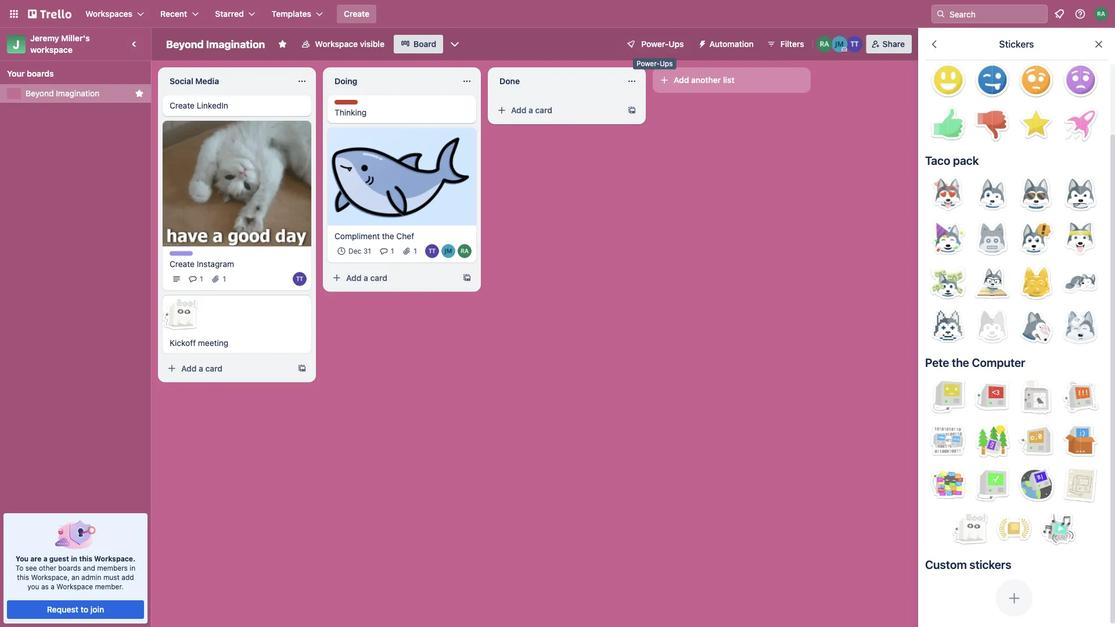Task type: describe. For each thing, give the bounding box(es) containing it.
add inside add another list button
[[674, 75, 689, 85]]

1 vertical spatial this
[[17, 573, 29, 582]]

workspace inside button
[[315, 39, 358, 49]]

create from template… image
[[462, 273, 472, 283]]

instagram
[[197, 259, 234, 269]]

members
[[97, 564, 128, 572]]

1 vertical spatial ruby anderson (rubyanderson7) image
[[458, 244, 472, 258]]

power-ups inside power-ups button
[[642, 39, 684, 49]]

create for create instagram
[[170, 259, 195, 269]]

the for compliment
[[382, 231, 394, 241]]

add a card for doing
[[346, 273, 388, 283]]

create instagram
[[170, 259, 234, 269]]

Done text field
[[493, 72, 620, 91]]

dec
[[349, 247, 362, 255]]

are
[[30, 555, 42, 563]]

share button
[[867, 35, 912, 53]]

star or unstar board image
[[278, 40, 287, 49]]

dec 31
[[349, 247, 371, 255]]

your boards with 1 items element
[[7, 67, 138, 81]]

1 left terry turtle (terryturtle) image
[[414, 247, 417, 255]]

add for done
[[511, 105, 527, 115]]

power-ups tooltip
[[633, 58, 676, 69]]

0 vertical spatial boards
[[27, 69, 54, 78]]

card for doing
[[370, 273, 388, 283]]

workspace visible button
[[294, 35, 392, 53]]

beyond inside board name text field
[[166, 38, 204, 50]]

workspace.
[[94, 555, 135, 563]]

chef
[[396, 231, 414, 241]]

add for doing
[[346, 273, 362, 283]]

thoughts
[[335, 101, 367, 109]]

create instagram link
[[170, 258, 304, 270]]

doing
[[335, 76, 357, 86]]

recent button
[[153, 5, 206, 23]]

stickers
[[1000, 39, 1034, 50]]

to
[[16, 564, 23, 572]]

see
[[25, 564, 37, 572]]

power- inside power-ups button
[[642, 39, 669, 49]]

an
[[72, 573, 79, 582]]

taco
[[925, 153, 951, 167]]

thinking
[[335, 108, 367, 117]]

stickers
[[970, 558, 1012, 571]]

0 vertical spatial ruby anderson (rubyanderson7) image
[[817, 36, 833, 52]]

you are a guest in this workspace. to see other boards and members in this workspace, an admin must add you as a workspace member.
[[16, 555, 136, 591]]

automation
[[710, 39, 754, 49]]

1 down instagram
[[223, 275, 226, 283]]

join
[[90, 605, 104, 615]]

boards inside you are a guest in this workspace. to see other boards and members in this workspace, an admin must add you as a workspace member.
[[58, 564, 81, 572]]

Dec 31 checkbox
[[335, 244, 375, 258]]

back to home image
[[28, 5, 71, 23]]

create from template… image for done
[[627, 106, 637, 115]]

compliment
[[335, 231, 380, 241]]

beyond imagination link
[[26, 88, 130, 99]]

custom
[[925, 558, 967, 571]]

workspace
[[30, 45, 73, 55]]

this member is an admin of this board. image
[[842, 47, 847, 52]]

list
[[723, 75, 735, 85]]

add another list
[[674, 75, 735, 85]]

add a card button for doing
[[328, 269, 458, 287]]

create linkedin link
[[170, 100, 304, 112]]

and
[[83, 564, 95, 572]]

create button
[[337, 5, 377, 23]]

done
[[500, 76, 520, 86]]

automation button
[[693, 35, 761, 53]]

custom stickers
[[925, 558, 1012, 571]]

1 down create instagram
[[200, 275, 203, 283]]

power-ups button
[[618, 35, 691, 53]]

sm image
[[693, 35, 710, 51]]

add a card for done
[[511, 105, 553, 115]]

you
[[27, 583, 39, 591]]

starred icon image
[[135, 89, 144, 98]]

templates
[[272, 9, 311, 19]]

kickoff meeting link
[[170, 337, 304, 349]]

primary element
[[0, 0, 1115, 28]]

workspaces button
[[78, 5, 151, 23]]

board
[[414, 39, 436, 49]]

thoughts thinking
[[335, 101, 367, 117]]

the for pete
[[952, 356, 970, 369]]

31
[[363, 247, 371, 255]]

request
[[47, 605, 78, 615]]

recent
[[160, 9, 187, 19]]

customize views image
[[449, 38, 461, 50]]

create linkedin
[[170, 101, 228, 110]]

media
[[195, 76, 219, 86]]

your
[[7, 69, 25, 78]]

social media
[[170, 76, 219, 86]]

visible
[[360, 39, 385, 49]]

meeting
[[198, 338, 228, 348]]

Board name text field
[[160, 35, 271, 53]]

card for done
[[535, 105, 553, 115]]



Task type: locate. For each thing, give the bounding box(es) containing it.
create for create linkedin
[[170, 101, 195, 110]]

0 horizontal spatial create from template… image
[[297, 364, 307, 373]]

in
[[71, 555, 77, 563], [130, 564, 136, 572]]

power- inside power-ups tooltip
[[637, 60, 660, 68]]

imagination down starred popup button
[[206, 38, 265, 50]]

your boards
[[7, 69, 54, 78]]

0 horizontal spatial in
[[71, 555, 77, 563]]

other
[[39, 564, 56, 572]]

the left the chef
[[382, 231, 394, 241]]

1 horizontal spatial the
[[952, 356, 970, 369]]

0 vertical spatial terry turtle (terryturtle) image
[[847, 36, 863, 52]]

ups inside power-ups button
[[669, 39, 684, 49]]

a for doing
[[364, 273, 368, 283]]

thinking link
[[335, 107, 469, 119]]

kickoff
[[170, 338, 196, 348]]

create for create
[[344, 9, 370, 19]]

ups down power-ups button at the right of page
[[660, 60, 673, 68]]

0 horizontal spatial beyond
[[26, 89, 54, 98]]

1
[[391, 247, 394, 255], [414, 247, 417, 255], [200, 275, 203, 283], [223, 275, 226, 283]]

add a card button
[[493, 101, 623, 120], [328, 269, 458, 287], [163, 359, 293, 378]]

workspaces
[[85, 9, 132, 19]]

0 horizontal spatial the
[[382, 231, 394, 241]]

add a card
[[511, 105, 553, 115], [346, 273, 388, 283], [181, 364, 223, 373]]

Search field
[[946, 5, 1047, 23]]

share
[[883, 39, 905, 49]]

0 horizontal spatial terry turtle (terryturtle) image
[[293, 272, 307, 286]]

1 horizontal spatial add a card button
[[328, 269, 458, 287]]

social
[[170, 76, 193, 86]]

j
[[13, 37, 20, 51]]

0 horizontal spatial add a card
[[181, 364, 223, 373]]

kickoff meeting
[[170, 338, 228, 348]]

as
[[41, 583, 49, 591]]

beyond imagination down your boards with 1 items element
[[26, 89, 99, 98]]

workspace navigation collapse icon image
[[127, 36, 143, 52]]

add a card button for social media
[[163, 359, 293, 378]]

a
[[529, 105, 533, 115], [364, 273, 368, 283], [199, 364, 203, 373], [43, 555, 47, 563], [51, 583, 55, 591]]

add
[[122, 573, 134, 582]]

0 horizontal spatial beyond imagination
[[26, 89, 99, 98]]

terry turtle (terryturtle) image
[[847, 36, 863, 52], [293, 272, 307, 286]]

ups left sm icon
[[669, 39, 684, 49]]

2 vertical spatial add a card
[[181, 364, 223, 373]]

boards right your
[[27, 69, 54, 78]]

starred
[[215, 9, 244, 19]]

2 vertical spatial card
[[205, 364, 223, 373]]

jeremy miller's workspace
[[30, 33, 92, 55]]

1 vertical spatial beyond imagination
[[26, 89, 99, 98]]

pete the computer
[[925, 356, 1026, 369]]

0 vertical spatial beyond
[[166, 38, 204, 50]]

boards up an
[[58, 564, 81, 572]]

create from template… image for social media
[[297, 364, 307, 373]]

create from template… image
[[627, 106, 637, 115], [297, 364, 307, 373]]

2 horizontal spatial card
[[535, 105, 553, 115]]

beyond inside beyond imagination link
[[26, 89, 54, 98]]

add a card button down the 31
[[328, 269, 458, 287]]

1 horizontal spatial boards
[[58, 564, 81, 572]]

1 vertical spatial the
[[952, 356, 970, 369]]

0 vertical spatial create
[[344, 9, 370, 19]]

imagination
[[206, 38, 265, 50], [56, 89, 99, 98]]

a down the 31
[[364, 273, 368, 283]]

color: purple, title: none image
[[170, 251, 193, 256]]

to
[[81, 605, 88, 615]]

jeremy miller (jeremymiller198) image
[[832, 36, 848, 52]]

1 horizontal spatial add a card
[[346, 273, 388, 283]]

1 vertical spatial power-
[[637, 60, 660, 68]]

this down to
[[17, 573, 29, 582]]

card down meeting
[[205, 364, 223, 373]]

1 vertical spatial create from template… image
[[297, 364, 307, 373]]

workspace inside you are a guest in this workspace. to see other boards and members in this workspace, an admin must add you as a workspace member.
[[57, 583, 93, 591]]

1 horizontal spatial workspace
[[315, 39, 358, 49]]

pack
[[953, 153, 979, 167]]

0 horizontal spatial ruby anderson (rubyanderson7) image
[[458, 244, 472, 258]]

add a card button down the kickoff meeting link
[[163, 359, 293, 378]]

starred button
[[208, 5, 262, 23]]

color: bold red, title: "thoughts" element
[[335, 100, 367, 109]]

2 vertical spatial add a card button
[[163, 359, 293, 378]]

0 vertical spatial this
[[79, 555, 92, 563]]

boards
[[27, 69, 54, 78], [58, 564, 81, 572]]

the
[[382, 231, 394, 241], [952, 356, 970, 369]]

0 horizontal spatial add a card button
[[163, 359, 293, 378]]

add down kickoff
[[181, 364, 197, 373]]

this up the and
[[79, 555, 92, 563]]

beyond imagination inside board name text field
[[166, 38, 265, 50]]

beyond imagination down 'starred'
[[166, 38, 265, 50]]

ups inside power-ups tooltip
[[660, 60, 673, 68]]

1 vertical spatial card
[[370, 273, 388, 283]]

0 vertical spatial card
[[535, 105, 553, 115]]

0 horizontal spatial this
[[17, 573, 29, 582]]

0 vertical spatial in
[[71, 555, 77, 563]]

a right as
[[51, 583, 55, 591]]

workspace,
[[31, 573, 70, 582]]

1 vertical spatial imagination
[[56, 89, 99, 98]]

1 horizontal spatial create from template… image
[[627, 106, 637, 115]]

the right 'pete' on the right
[[952, 356, 970, 369]]

create up workspace visible
[[344, 9, 370, 19]]

add for social media
[[181, 364, 197, 373]]

0 vertical spatial add a card
[[511, 105, 553, 115]]

card down the 31
[[370, 273, 388, 283]]

admin
[[81, 573, 101, 582]]

board link
[[394, 35, 443, 53]]

workspace left visible
[[315, 39, 358, 49]]

beyond
[[166, 38, 204, 50], [26, 89, 54, 98]]

a for social media
[[199, 364, 203, 373]]

ruby anderson (rubyanderson7) image
[[817, 36, 833, 52], [458, 244, 472, 258]]

jeremy
[[30, 33, 59, 43]]

card
[[535, 105, 553, 115], [370, 273, 388, 283], [205, 364, 223, 373]]

a down done text field
[[529, 105, 533, 115]]

open information menu image
[[1075, 8, 1086, 20]]

Doing text field
[[328, 72, 455, 91]]

in up add
[[130, 564, 136, 572]]

workspace visible
[[315, 39, 385, 49]]

power-ups inside power-ups tooltip
[[637, 60, 673, 68]]

computer
[[972, 356, 1026, 369]]

add down done
[[511, 105, 527, 115]]

1 vertical spatial in
[[130, 564, 136, 572]]

1 horizontal spatial in
[[130, 564, 136, 572]]

1 vertical spatial workspace
[[57, 583, 93, 591]]

taco pack
[[925, 153, 979, 167]]

0 vertical spatial imagination
[[206, 38, 265, 50]]

1 vertical spatial create
[[170, 101, 195, 110]]

1 horizontal spatial beyond imagination
[[166, 38, 265, 50]]

miller's
[[61, 33, 90, 43]]

power-ups down power-ups button at the right of page
[[637, 60, 673, 68]]

ruby anderson (rubyanderson7) image left this member is an admin of this board. icon
[[817, 36, 833, 52]]

create inside button
[[344, 9, 370, 19]]

compliment the chef
[[335, 231, 414, 241]]

request to join
[[47, 605, 104, 615]]

1 vertical spatial add a card
[[346, 273, 388, 283]]

0 horizontal spatial boards
[[27, 69, 54, 78]]

workspace
[[315, 39, 358, 49], [57, 583, 93, 591]]

1 horizontal spatial ruby anderson (rubyanderson7) image
[[817, 36, 833, 52]]

add a card down done
[[511, 105, 553, 115]]

0 vertical spatial workspace
[[315, 39, 358, 49]]

card for social media
[[205, 364, 223, 373]]

linkedin
[[197, 101, 228, 110]]

power- up power-ups tooltip
[[642, 39, 669, 49]]

must
[[103, 573, 120, 582]]

add another list button
[[653, 67, 811, 93]]

in right the guest
[[71, 555, 77, 563]]

1 vertical spatial beyond
[[26, 89, 54, 98]]

pete ghost image
[[162, 295, 199, 333]]

0 vertical spatial power-ups
[[642, 39, 684, 49]]

create
[[344, 9, 370, 19], [170, 101, 195, 110], [170, 259, 195, 269]]

1 vertical spatial boards
[[58, 564, 81, 572]]

0 vertical spatial beyond imagination
[[166, 38, 265, 50]]

1 vertical spatial terry turtle (terryturtle) image
[[293, 272, 307, 286]]

create down social on the left top of page
[[170, 101, 195, 110]]

add down the dec 31 'checkbox'
[[346, 273, 362, 283]]

2 vertical spatial create
[[170, 259, 195, 269]]

member.
[[95, 583, 124, 591]]

2 horizontal spatial add a card button
[[493, 101, 623, 120]]

terry turtle (terryturtle) image
[[425, 244, 439, 258]]

0 vertical spatial ups
[[669, 39, 684, 49]]

beyond down your boards
[[26, 89, 54, 98]]

1 vertical spatial add a card button
[[328, 269, 458, 287]]

1 horizontal spatial imagination
[[206, 38, 265, 50]]

1 horizontal spatial this
[[79, 555, 92, 563]]

0 vertical spatial power-
[[642, 39, 669, 49]]

another
[[691, 75, 721, 85]]

you
[[16, 555, 29, 563]]

1 vertical spatial power-ups
[[637, 60, 673, 68]]

1 down the compliment the chef link
[[391, 247, 394, 255]]

add a card button down done text field
[[493, 101, 623, 120]]

ruby anderson (rubyanderson7) image
[[1095, 7, 1108, 21]]

jeremy miller (jeremymiller198) image
[[442, 244, 455, 258]]

add
[[674, 75, 689, 85], [511, 105, 527, 115], [346, 273, 362, 283], [181, 364, 197, 373]]

2 horizontal spatial add a card
[[511, 105, 553, 115]]

compliment the chef link
[[335, 230, 469, 242]]

add left another
[[674, 75, 689, 85]]

power- down power-ups button at the right of page
[[637, 60, 660, 68]]

add a card for social media
[[181, 364, 223, 373]]

a for done
[[529, 105, 533, 115]]

beyond imagination
[[166, 38, 265, 50], [26, 89, 99, 98]]

power-
[[642, 39, 669, 49], [637, 60, 660, 68]]

1 horizontal spatial terry turtle (terryturtle) image
[[847, 36, 863, 52]]

power-ups
[[642, 39, 684, 49], [637, 60, 673, 68]]

add a card button for done
[[493, 101, 623, 120]]

filters button
[[763, 35, 808, 53]]

0 vertical spatial the
[[382, 231, 394, 241]]

0 vertical spatial create from template… image
[[627, 106, 637, 115]]

ups
[[669, 39, 684, 49], [660, 60, 673, 68]]

templates button
[[265, 5, 330, 23]]

1 horizontal spatial beyond
[[166, 38, 204, 50]]

imagination down your boards with 1 items element
[[56, 89, 99, 98]]

a right are at the bottom left of page
[[43, 555, 47, 563]]

0 horizontal spatial imagination
[[56, 89, 99, 98]]

add a card down kickoff meeting
[[181, 364, 223, 373]]

guest
[[49, 555, 69, 563]]

imagination inside board name text field
[[206, 38, 265, 50]]

pete
[[925, 356, 950, 369]]

workspace down an
[[57, 583, 93, 591]]

beyond down recent popup button
[[166, 38, 204, 50]]

search image
[[937, 9, 946, 19]]

0 horizontal spatial card
[[205, 364, 223, 373]]

card down done text field
[[535, 105, 553, 115]]

0 notifications image
[[1053, 7, 1067, 21]]

0 horizontal spatial workspace
[[57, 583, 93, 591]]

create down color: purple, title: none icon on the left of page
[[170, 259, 195, 269]]

1 horizontal spatial card
[[370, 273, 388, 283]]

0 vertical spatial add a card button
[[493, 101, 623, 120]]

filters
[[781, 39, 804, 49]]

add a card down the 31
[[346, 273, 388, 283]]

power-ups up power-ups tooltip
[[642, 39, 684, 49]]

ruby anderson (rubyanderson7) image right jeremy miller (jeremymiller198) image
[[458, 244, 472, 258]]

Social Media text field
[[163, 72, 290, 91]]

1 vertical spatial ups
[[660, 60, 673, 68]]

request to join button
[[7, 601, 144, 619]]

a down kickoff meeting
[[199, 364, 203, 373]]



Task type: vqa. For each thing, say whether or not it's contained in the screenshot.
left GREG ROBINSON (GREGROBINSON96) icon
no



